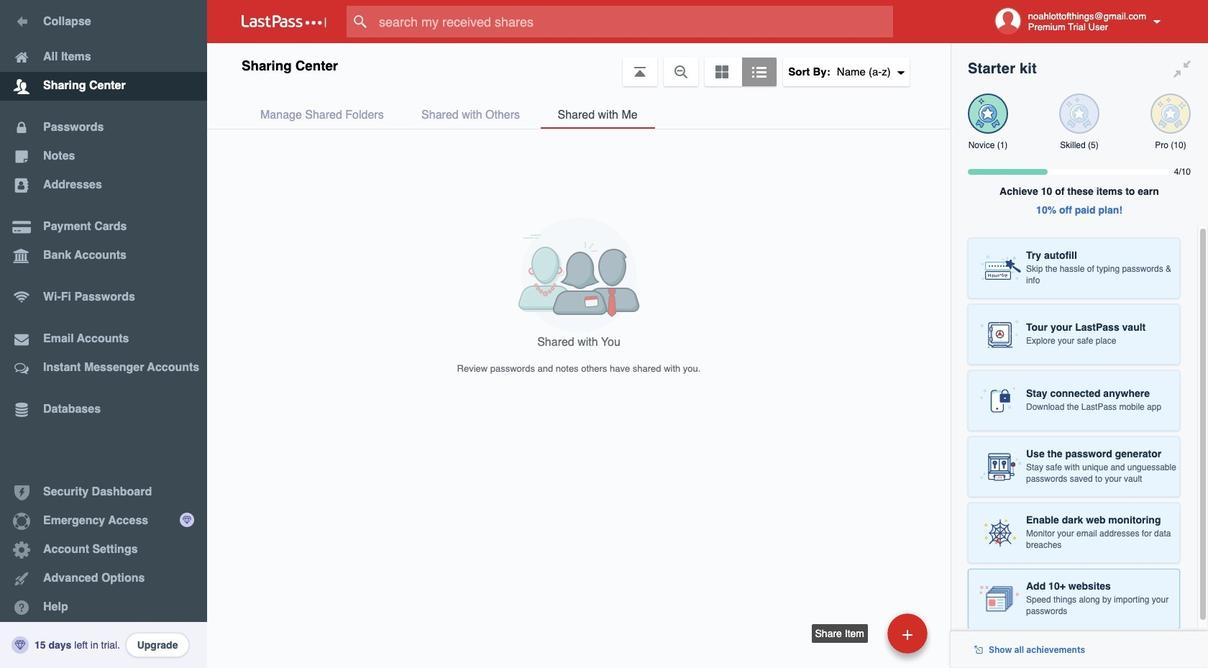Task type: describe. For each thing, give the bounding box(es) containing it.
main navigation navigation
[[0, 0, 207, 668]]

search my received shares text field
[[347, 6, 921, 37]]



Task type: locate. For each thing, give the bounding box(es) containing it.
lastpass image
[[242, 15, 327, 28]]

Search search field
[[347, 6, 921, 37]]

vault options navigation
[[207, 43, 951, 86]]

new item navigation
[[812, 609, 936, 668]]



Task type: vqa. For each thing, say whether or not it's contained in the screenshot.
New item icon
no



